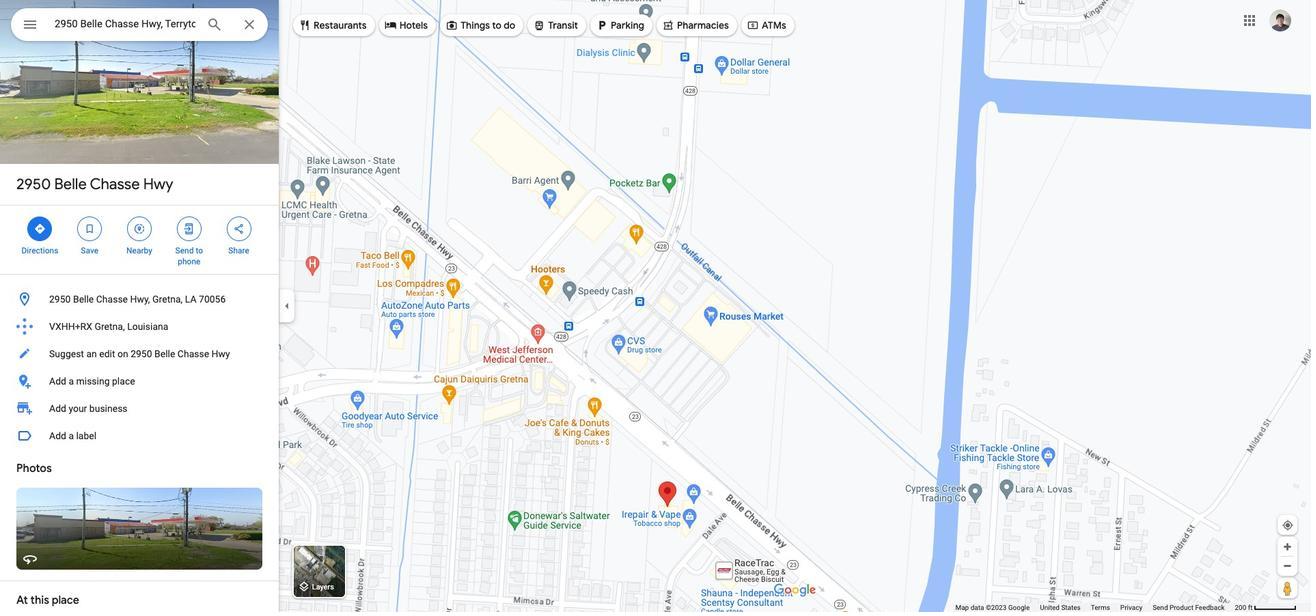 Task type: locate. For each thing, give the bounding box(es) containing it.
chasse up 
[[90, 175, 140, 194]]

 restaurants
[[299, 18, 367, 33]]

send inside send to phone
[[175, 246, 194, 256]]

atms
[[762, 19, 787, 31]]

belle for 2950 belle chasse hwy, gretna, la 70056
[[73, 294, 94, 305]]

edit
[[99, 349, 115, 360]]

 transit
[[533, 18, 578, 33]]

1 horizontal spatial hwy
[[212, 349, 230, 360]]

at this place
[[16, 594, 79, 608]]

product
[[1170, 604, 1194, 612]]

send product feedback
[[1153, 604, 1225, 612]]

1 vertical spatial hwy
[[212, 349, 230, 360]]

0 vertical spatial gretna,
[[152, 294, 183, 305]]

0 vertical spatial belle
[[54, 175, 87, 194]]

united states button
[[1040, 604, 1081, 612]]

send for send to phone
[[175, 246, 194, 256]]

0 vertical spatial chasse
[[90, 175, 140, 194]]

nearby
[[126, 246, 152, 256]]

 parking
[[596, 18, 645, 33]]

chasse
[[90, 175, 140, 194], [96, 294, 128, 305], [178, 349, 209, 360]]

gretna, up edit
[[95, 321, 125, 332]]

none field inside 2950 belle chasse hwy, terrytown, la 70056 field
[[55, 16, 195, 32]]

footer containing map data ©2023 google
[[956, 604, 1235, 612]]

1 vertical spatial add
[[49, 403, 66, 414]]

2 a from the top
[[69, 431, 74, 442]]

None field
[[55, 16, 195, 32]]

1 horizontal spatial place
[[112, 376, 135, 387]]

1 vertical spatial place
[[52, 594, 79, 608]]

add a label
[[49, 431, 96, 442]]

 search field
[[11, 8, 268, 44]]

2950 belle chasse hwy main content
[[0, 0, 279, 612]]

belle inside 2950 belle chasse hwy, gretna, la 70056 button
[[73, 294, 94, 305]]

place
[[112, 376, 135, 387], [52, 594, 79, 608]]

1 vertical spatial belle
[[73, 294, 94, 305]]

belle up 
[[54, 175, 87, 194]]


[[183, 221, 195, 236]]

2950 right on
[[131, 349, 152, 360]]

feedback
[[1196, 604, 1225, 612]]

gretna,
[[152, 294, 183, 305], [95, 321, 125, 332]]

this
[[30, 594, 49, 608]]

hwy,
[[130, 294, 150, 305]]

zoom in image
[[1283, 542, 1293, 552]]

vxhh+rx gretna, louisiana
[[49, 321, 168, 332]]

add your business link
[[0, 395, 279, 422]]

send inside button
[[1153, 604, 1168, 612]]

united
[[1040, 604, 1060, 612]]

2950 belle chasse hwy, gretna, la 70056
[[49, 294, 226, 305]]

2950 up 
[[16, 175, 51, 194]]

place down on
[[112, 376, 135, 387]]

hwy down 70056
[[212, 349, 230, 360]]

2950 up "vxhh+rx"
[[49, 294, 71, 305]]


[[385, 18, 397, 33]]

belle up "vxhh+rx"
[[73, 294, 94, 305]]

send left product
[[1153, 604, 1168, 612]]

to up the phone
[[196, 246, 203, 256]]

at
[[16, 594, 28, 608]]

0 vertical spatial 2950
[[16, 175, 51, 194]]

on
[[118, 349, 128, 360]]

add a label button
[[0, 422, 279, 450]]

actions for 2950 belle chasse hwy region
[[0, 206, 279, 274]]

1 a from the top
[[69, 376, 74, 387]]

1 horizontal spatial to
[[492, 19, 502, 31]]

show your location image
[[1282, 519, 1295, 532]]

privacy
[[1121, 604, 1143, 612]]


[[533, 18, 546, 33]]

0 vertical spatial add
[[49, 376, 66, 387]]

belle
[[54, 175, 87, 194], [73, 294, 94, 305], [154, 349, 175, 360]]

united states
[[1040, 604, 1081, 612]]

send up the phone
[[175, 246, 194, 256]]

collapse side panel image
[[280, 299, 295, 314]]

do
[[504, 19, 516, 31]]

add a missing place
[[49, 376, 135, 387]]

2 add from the top
[[49, 403, 66, 414]]

1 vertical spatial send
[[1153, 604, 1168, 612]]

add left your on the bottom of the page
[[49, 403, 66, 414]]

1 add from the top
[[49, 376, 66, 387]]

business
[[89, 403, 128, 414]]

layers
[[312, 583, 334, 592]]

1 vertical spatial 2950
[[49, 294, 71, 305]]

1 vertical spatial chasse
[[96, 294, 128, 305]]

send
[[175, 246, 194, 256], [1153, 604, 1168, 612]]

0 horizontal spatial to
[[196, 246, 203, 256]]

2950 Belle Chasse Hwy, Terrytown, LA 70056 field
[[11, 8, 268, 41]]

belle inside suggest an edit on 2950 belle chasse hwy button
[[154, 349, 175, 360]]

200 ft button
[[1235, 604, 1297, 612]]

1 vertical spatial to
[[196, 246, 203, 256]]

to
[[492, 19, 502, 31], [196, 246, 203, 256]]

1 vertical spatial gretna,
[[95, 321, 125, 332]]

0 horizontal spatial send
[[175, 246, 194, 256]]

add down suggest
[[49, 376, 66, 387]]

send for send product feedback
[[1153, 604, 1168, 612]]

0 vertical spatial hwy
[[143, 175, 173, 194]]

a left missing
[[69, 376, 74, 387]]

a for label
[[69, 431, 74, 442]]

 things to do
[[446, 18, 516, 33]]

show street view coverage image
[[1278, 578, 1298, 599]]

gretna, left la
[[152, 294, 183, 305]]

to inside  things to do
[[492, 19, 502, 31]]

add
[[49, 376, 66, 387], [49, 403, 66, 414], [49, 431, 66, 442]]

a
[[69, 376, 74, 387], [69, 431, 74, 442]]


[[596, 18, 608, 33]]

hotels
[[400, 19, 428, 31]]

hwy up 
[[143, 175, 173, 194]]

1 horizontal spatial send
[[1153, 604, 1168, 612]]

 pharmacies
[[662, 18, 729, 33]]

chasse up vxhh+rx gretna, louisiana
[[96, 294, 128, 305]]

add left the label
[[49, 431, 66, 442]]


[[133, 221, 146, 236]]


[[446, 18, 458, 33]]

a left the label
[[69, 431, 74, 442]]

belle down louisiana
[[154, 349, 175, 360]]

add for add your business
[[49, 403, 66, 414]]

missing
[[76, 376, 110, 387]]

chasse down la
[[178, 349, 209, 360]]

photos
[[16, 462, 52, 476]]

3 add from the top
[[49, 431, 66, 442]]

0 horizontal spatial hwy
[[143, 175, 173, 194]]

0 horizontal spatial gretna,
[[95, 321, 125, 332]]

0 vertical spatial a
[[69, 376, 74, 387]]

states
[[1062, 604, 1081, 612]]

data
[[971, 604, 985, 612]]

1 vertical spatial a
[[69, 431, 74, 442]]

place right this
[[52, 594, 79, 608]]

footer inside google maps element
[[956, 604, 1235, 612]]

hwy
[[143, 175, 173, 194], [212, 349, 230, 360]]

1 horizontal spatial gretna,
[[152, 294, 183, 305]]

0 vertical spatial send
[[175, 246, 194, 256]]

2 vertical spatial belle
[[154, 349, 175, 360]]

to inside send to phone
[[196, 246, 203, 256]]

a for missing
[[69, 376, 74, 387]]

2 vertical spatial add
[[49, 431, 66, 442]]

suggest an edit on 2950 belle chasse hwy
[[49, 349, 230, 360]]

2950 belle chasse hwy, gretna, la 70056 button
[[0, 286, 279, 313]]

terms button
[[1091, 604, 1111, 612]]

2950 for 2950 belle chasse hwy
[[16, 175, 51, 194]]

0 vertical spatial to
[[492, 19, 502, 31]]

footer
[[956, 604, 1235, 612]]

0 vertical spatial place
[[112, 376, 135, 387]]

2950
[[16, 175, 51, 194], [49, 294, 71, 305], [131, 349, 152, 360]]

vxhh+rx
[[49, 321, 92, 332]]

google account: nolan park  
(nolan.park@adept.ai) image
[[1270, 9, 1292, 31]]


[[233, 221, 245, 236]]

to left do
[[492, 19, 502, 31]]

chasse for hwy,
[[96, 294, 128, 305]]



Task type: describe. For each thing, give the bounding box(es) containing it.
 button
[[11, 8, 49, 44]]

an
[[86, 349, 97, 360]]

©2023
[[986, 604, 1007, 612]]

add for add a missing place
[[49, 376, 66, 387]]

google maps element
[[0, 0, 1312, 612]]

chasse for hwy
[[90, 175, 140, 194]]

transit
[[548, 19, 578, 31]]

map
[[956, 604, 969, 612]]

things
[[461, 19, 490, 31]]

add for add a label
[[49, 431, 66, 442]]

ft
[[1249, 604, 1253, 612]]

phone
[[178, 257, 201, 267]]

save
[[81, 246, 98, 256]]

share
[[228, 246, 249, 256]]

pharmacies
[[677, 19, 729, 31]]

zoom out image
[[1283, 561, 1293, 571]]

200
[[1235, 604, 1247, 612]]

2 vertical spatial chasse
[[178, 349, 209, 360]]


[[84, 221, 96, 236]]

belle for 2950 belle chasse hwy
[[54, 175, 87, 194]]


[[22, 15, 38, 34]]

 atms
[[747, 18, 787, 33]]


[[662, 18, 675, 33]]

 hotels
[[385, 18, 428, 33]]


[[747, 18, 759, 33]]

suggest an edit on 2950 belle chasse hwy button
[[0, 340, 279, 368]]

your
[[69, 403, 87, 414]]

add a missing place button
[[0, 368, 279, 395]]

parking
[[611, 19, 645, 31]]

suggest
[[49, 349, 84, 360]]

louisiana
[[127, 321, 168, 332]]

70056
[[199, 294, 226, 305]]

add your business
[[49, 403, 128, 414]]

2 vertical spatial 2950
[[131, 349, 152, 360]]

send to phone
[[175, 246, 203, 267]]

la
[[185, 294, 197, 305]]

send product feedback button
[[1153, 604, 1225, 612]]

2950 belle chasse hwy
[[16, 175, 173, 194]]

hwy inside button
[[212, 349, 230, 360]]

place inside button
[[112, 376, 135, 387]]

restaurants
[[314, 19, 367, 31]]

map data ©2023 google
[[956, 604, 1030, 612]]

200 ft
[[1235, 604, 1253, 612]]

terms
[[1091, 604, 1111, 612]]

0 horizontal spatial place
[[52, 594, 79, 608]]

google
[[1009, 604, 1030, 612]]

label
[[76, 431, 96, 442]]

2950 for 2950 belle chasse hwy, gretna, la 70056
[[49, 294, 71, 305]]

directions
[[22, 246, 58, 256]]


[[299, 18, 311, 33]]

vxhh+rx gretna, louisiana button
[[0, 313, 279, 340]]


[[34, 221, 46, 236]]

privacy button
[[1121, 604, 1143, 612]]



Task type: vqa. For each thing, say whether or not it's contained in the screenshot.


